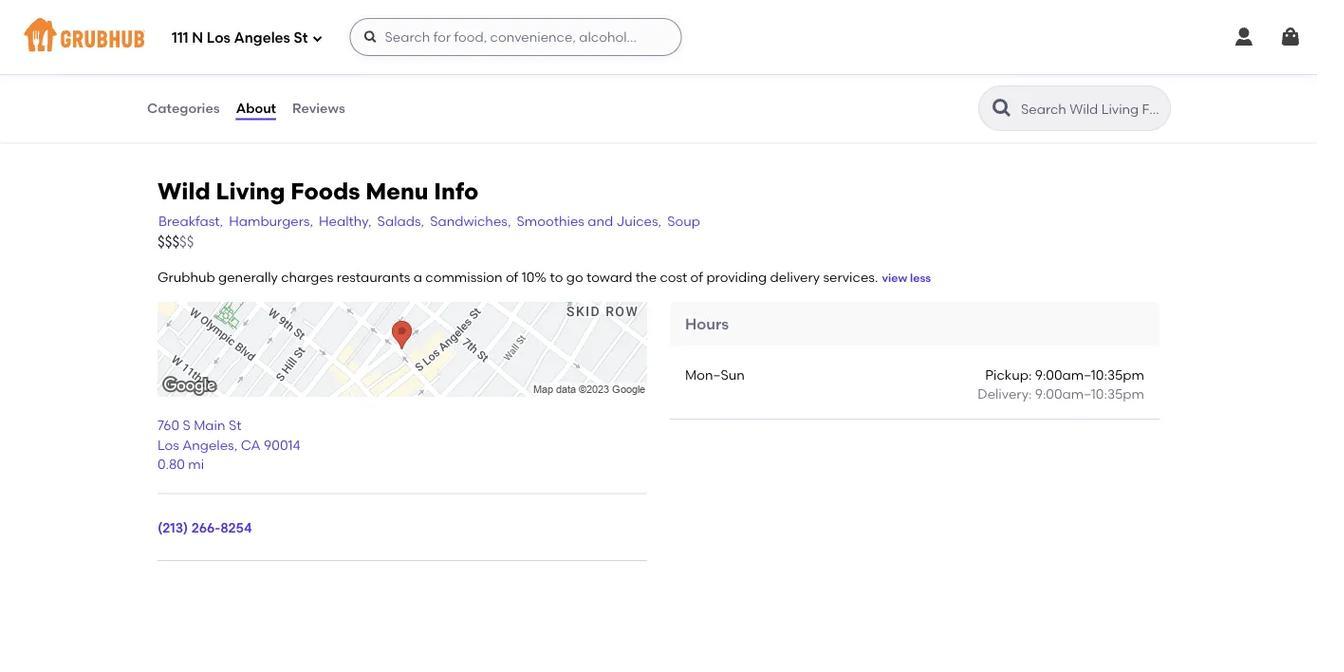 Task type: describe. For each thing, give the bounding box(es) containing it.
2 horizontal spatial svg image
[[1280, 26, 1302, 48]]

hamburgers,
[[229, 213, 313, 229]]

view less button
[[882, 271, 931, 287]]

warm
[[146, 58, 188, 74]]

760 s main st los angeles , ca 90014 0.80 mi
[[158, 418, 301, 473]]

categories button
[[146, 74, 221, 142]]

grubhub
[[158, 269, 215, 285]]

reviews
[[292, 100, 345, 116]]

main
[[194, 418, 225, 434]]

breakfast,
[[159, 213, 223, 229]]

and
[[588, 213, 613, 229]]

quinoa
[[192, 58, 247, 74]]

svg image
[[1233, 26, 1256, 48]]

wild living foods menu info
[[158, 178, 479, 205]]

the
[[636, 269, 657, 285]]

main navigation navigation
[[0, 0, 1318, 74]]

Search for food, convenience, alcohol... search field
[[350, 18, 682, 56]]

8254
[[220, 520, 252, 536]]

pickup: 9:00am–10:35pm delivery: 9:00am–10:35pm
[[978, 367, 1145, 402]]

cream
[[470, 9, 518, 25]]

foods
[[291, 178, 360, 205]]

angeles inside 760 s main st los angeles , ca 90014 0.80 mi
[[182, 437, 234, 453]]

generally
[[218, 269, 278, 285]]

info
[[434, 178, 479, 205]]

delivery:
[[978, 386, 1032, 402]]

760
[[158, 418, 180, 434]]

about
[[236, 100, 276, 116]]

salads,
[[377, 213, 424, 229]]

sweet
[[422, 9, 466, 25]]

ca
[[241, 437, 261, 453]]

grubhub generally charges restaurants a commission of 10% to go toward the cost of providing delivery services. view less
[[158, 269, 931, 285]]

living
[[216, 178, 285, 205]]

mon–sun
[[685, 367, 745, 383]]

coconut
[[340, 9, 412, 25]]

st inside main navigation navigation
[[294, 30, 308, 47]]

soup button
[[667, 211, 701, 232]]

providing
[[707, 269, 767, 285]]

menu
[[366, 178, 429, 205]]

soup
[[668, 213, 700, 229]]

(213) 266-8254 button
[[158, 519, 252, 538]]

restaurants
[[337, 269, 411, 285]]

warm quinoa bowls tab
[[146, 56, 279, 96]]

&
[[238, 0, 249, 15]]

commission
[[426, 269, 503, 285]]

3 · from the left
[[586, 9, 589, 25]]

smoothies
[[517, 213, 585, 229]]

matcha
[[146, 19, 204, 35]]

healthy,
[[319, 213, 372, 229]]

charges
[[281, 269, 334, 285]]

honey
[[592, 9, 640, 25]]

coconut · sweet cream · vanilla · honey · button
[[328, 0, 739, 46]]

1 of from the left
[[506, 269, 519, 285]]

0.80
[[158, 456, 185, 473]]

coffee
[[183, 0, 235, 15]]

111
[[172, 30, 189, 47]]

1 9:00am–10:35pm from the top
[[1035, 367, 1145, 383]]

0 horizontal spatial svg image
[[312, 33, 323, 44]]

go
[[567, 269, 583, 285]]



Task type: locate. For each thing, give the bounding box(es) containing it.
breakfast, hamburgers, healthy, salads, sandwiches, smoothies and juices, soup
[[159, 213, 700, 229]]

hamburgers, button
[[228, 211, 314, 232]]

1 vertical spatial los
[[158, 437, 179, 453]]

mi
[[188, 456, 204, 473]]

· right cream
[[521, 9, 524, 25]]

svg image up reviews on the top of page
[[312, 33, 323, 44]]

1 vertical spatial st
[[229, 418, 242, 434]]

salads, button
[[377, 211, 425, 232]]

· right honey
[[643, 9, 646, 25]]

reviews button
[[292, 74, 346, 142]]

pickup:
[[986, 367, 1032, 383]]

of left 10% at the left top of page
[[506, 269, 519, 285]]

(213) 266-8254
[[158, 520, 252, 536]]

1 · from the left
[[415, 9, 419, 25]]

svg image right svg icon
[[1280, 26, 1302, 48]]

healthy, button
[[318, 211, 373, 232]]

search icon image
[[991, 97, 1014, 120]]

wild
[[146, 0, 180, 15]]

smoothies and juices, button
[[516, 211, 663, 232]]

st
[[294, 30, 308, 47], [229, 418, 242, 434]]

st inside 760 s main st los angeles , ca 90014 0.80 mi
[[229, 418, 242, 434]]

s
[[183, 418, 191, 434]]

2 of from the left
[[691, 269, 703, 285]]

,
[[234, 437, 238, 453]]

wild
[[158, 178, 210, 205]]

2 · from the left
[[521, 9, 524, 25]]

angeles down main
[[182, 437, 234, 453]]

coconut · sweet cream · vanilla · honey ·
[[340, 9, 646, 25]]

juices,
[[617, 213, 662, 229]]

1 horizontal spatial of
[[691, 269, 703, 285]]

0 vertical spatial los
[[207, 30, 231, 47]]

los inside 760 s main st los angeles , ca 90014 0.80 mi
[[158, 437, 179, 453]]

266-
[[191, 520, 220, 536]]

bowls
[[146, 78, 194, 94]]

wild coffee & matcha
[[146, 0, 249, 35]]

Search Wild Living Foods search field
[[1020, 100, 1165, 118]]

9:00am–10:35pm
[[1035, 367, 1145, 383], [1035, 386, 1145, 402]]

toward
[[587, 269, 633, 285]]

n
[[192, 30, 203, 47]]

st up ,
[[229, 418, 242, 434]]

delivery
[[770, 269, 820, 285]]

angeles inside main navigation navigation
[[234, 30, 290, 47]]

· left sweet
[[415, 9, 419, 25]]

los down the 760
[[158, 437, 179, 453]]

about button
[[235, 74, 277, 142]]

los right n
[[207, 30, 231, 47]]

svg image down coconut
[[363, 29, 378, 45]]

10%
[[522, 269, 547, 285]]

4 · from the left
[[643, 9, 646, 25]]

0 vertical spatial 9:00am–10:35pm
[[1035, 367, 1145, 383]]

1 horizontal spatial st
[[294, 30, 308, 47]]

0 horizontal spatial st
[[229, 418, 242, 434]]

vanilla
[[527, 9, 583, 25]]

0 horizontal spatial of
[[506, 269, 519, 285]]

cost
[[660, 269, 688, 285]]

los
[[207, 30, 231, 47], [158, 437, 179, 453]]

$$$$$
[[158, 233, 194, 250]]

· left honey
[[586, 9, 589, 25]]

hours
[[685, 315, 729, 334]]

a
[[414, 269, 422, 285]]

0 horizontal spatial los
[[158, 437, 179, 453]]

los inside main navigation navigation
[[207, 30, 231, 47]]

less
[[910, 271, 931, 285]]

of right "cost"
[[691, 269, 703, 285]]

(213)
[[158, 520, 188, 536]]

90014
[[264, 437, 301, 453]]

st up reviews on the top of page
[[294, 30, 308, 47]]

to
[[550, 269, 563, 285]]

1 vertical spatial 9:00am–10:35pm
[[1035, 386, 1145, 402]]

1 horizontal spatial los
[[207, 30, 231, 47]]

of
[[506, 269, 519, 285], [691, 269, 703, 285]]

9:00am–10:35pm right "pickup:" on the right of the page
[[1035, 367, 1145, 383]]

9:00am–10:35pm right delivery:
[[1035, 386, 1145, 402]]

svg image
[[1280, 26, 1302, 48], [363, 29, 378, 45], [312, 33, 323, 44]]

categories
[[147, 100, 220, 116]]

wild coffee & matcha tab
[[146, 0, 279, 37]]

$$$
[[158, 233, 180, 250]]

0 vertical spatial st
[[294, 30, 308, 47]]

view
[[882, 271, 908, 285]]

sandwiches,
[[430, 213, 511, 229]]

sandwiches, button
[[429, 211, 512, 232]]

1 vertical spatial angeles
[[182, 437, 234, 453]]

services.
[[824, 269, 878, 285]]

angeles
[[234, 30, 290, 47], [182, 437, 234, 453]]

0 vertical spatial angeles
[[234, 30, 290, 47]]

warm quinoa bowls
[[146, 58, 247, 94]]

·
[[415, 9, 419, 25], [521, 9, 524, 25], [586, 9, 589, 25], [643, 9, 646, 25]]

111 n los angeles st
[[172, 30, 308, 47]]

breakfast, button
[[158, 211, 224, 232]]

1 horizontal spatial svg image
[[363, 29, 378, 45]]

angeles down the &
[[234, 30, 290, 47]]

2 9:00am–10:35pm from the top
[[1035, 386, 1145, 402]]



Task type: vqa. For each thing, say whether or not it's contained in the screenshot.
Breakfast, button
yes



